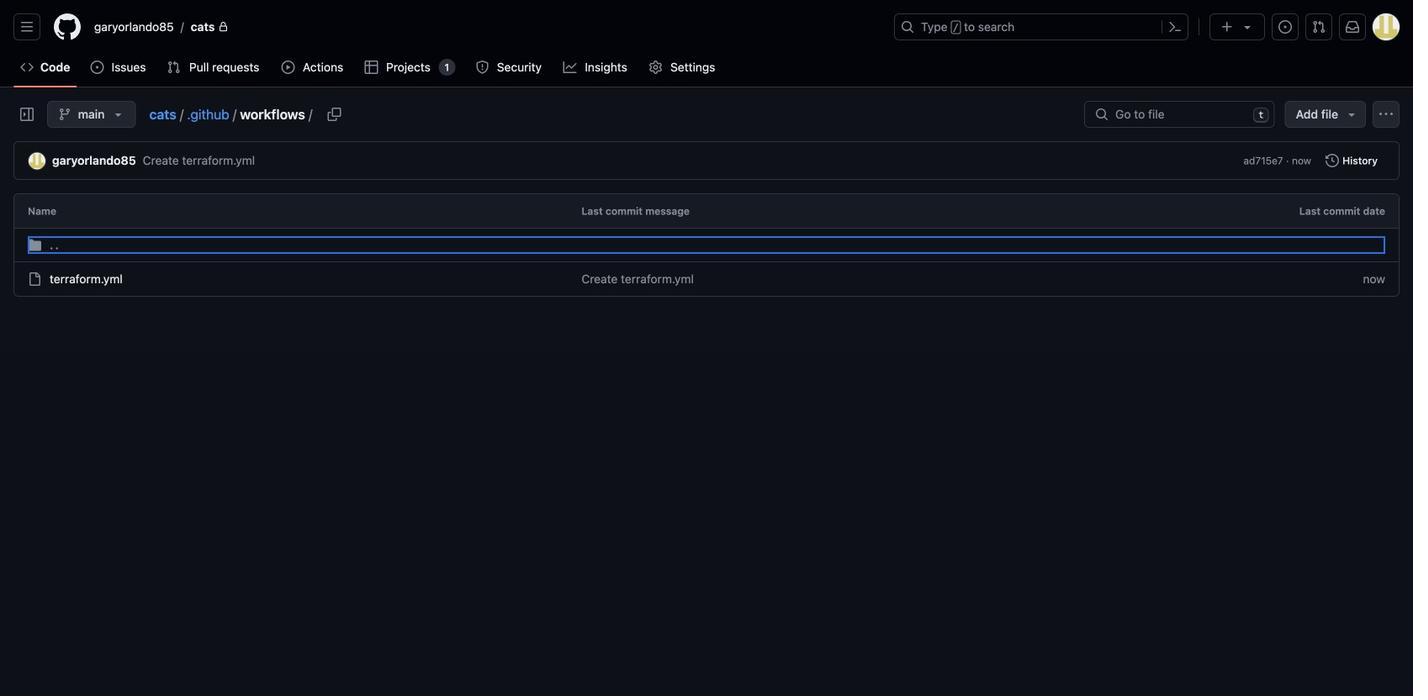 Task type: locate. For each thing, give the bounding box(es) containing it.
issue opened image right "code" image
[[90, 61, 104, 74]]

1 horizontal spatial git pull request image
[[1312, 20, 1326, 34]]

0 horizontal spatial git pull request image
[[167, 61, 181, 74]]

sc 9kayk9 0 image
[[28, 238, 41, 252]]

git branch image
[[58, 108, 72, 121]]

code image
[[20, 61, 34, 74]]

lock image
[[218, 22, 228, 32]]

1 vertical spatial git pull request image
[[167, 61, 181, 74]]

git pull request image for issue opened icon to the left
[[167, 61, 181, 74]]

git pull request image
[[1312, 20, 1326, 34], [167, 61, 181, 74]]

0 vertical spatial issue opened image
[[1279, 20, 1292, 34]]

triangle down image
[[1241, 20, 1254, 34], [111, 108, 125, 121]]

git pull request image for the rightmost issue opened icon
[[1312, 20, 1326, 34]]

Go to file text field
[[1116, 102, 1247, 127]]

sidebar collapse image
[[20, 108, 34, 121]]

command palette image
[[1168, 20, 1182, 34]]

1 vertical spatial issue opened image
[[90, 61, 104, 74]]

0 horizontal spatial triangle down image
[[111, 108, 125, 121]]

issue opened image right plus image
[[1279, 20, 1292, 34]]

gear image
[[649, 61, 662, 74]]

0 vertical spatial git pull request image
[[1312, 20, 1326, 34]]

triangle down image right plus image
[[1241, 20, 1254, 34]]

search image
[[1095, 108, 1109, 121]]

0 vertical spatial triangle down image
[[1241, 20, 1254, 34]]

triangle down image
[[1345, 108, 1359, 121]]

issue opened image
[[1279, 20, 1292, 34], [90, 61, 104, 74]]

homepage image
[[54, 13, 81, 40]]

graph image
[[563, 61, 577, 74]]

list
[[87, 13, 884, 40]]

triangle down image right git branch icon
[[111, 108, 125, 121]]

1 horizontal spatial triangle down image
[[1241, 20, 1254, 34]]



Task type: vqa. For each thing, say whether or not it's contained in the screenshot.
play image
yes



Task type: describe. For each thing, give the bounding box(es) containing it.
shield image
[[476, 61, 489, 74]]

more options image
[[1380, 108, 1393, 121]]

table image
[[365, 61, 378, 74]]

history image
[[1326, 154, 1339, 167]]

copy path image
[[328, 108, 341, 121]]

0 horizontal spatial issue opened image
[[90, 61, 104, 74]]

garyorlando85 image
[[29, 153, 45, 170]]

plus image
[[1221, 20, 1234, 34]]

notifications image
[[1346, 20, 1359, 34]]

1 vertical spatial triangle down image
[[111, 108, 125, 121]]

1 horizontal spatial issue opened image
[[1279, 20, 1292, 34]]

play image
[[282, 61, 295, 74]]



